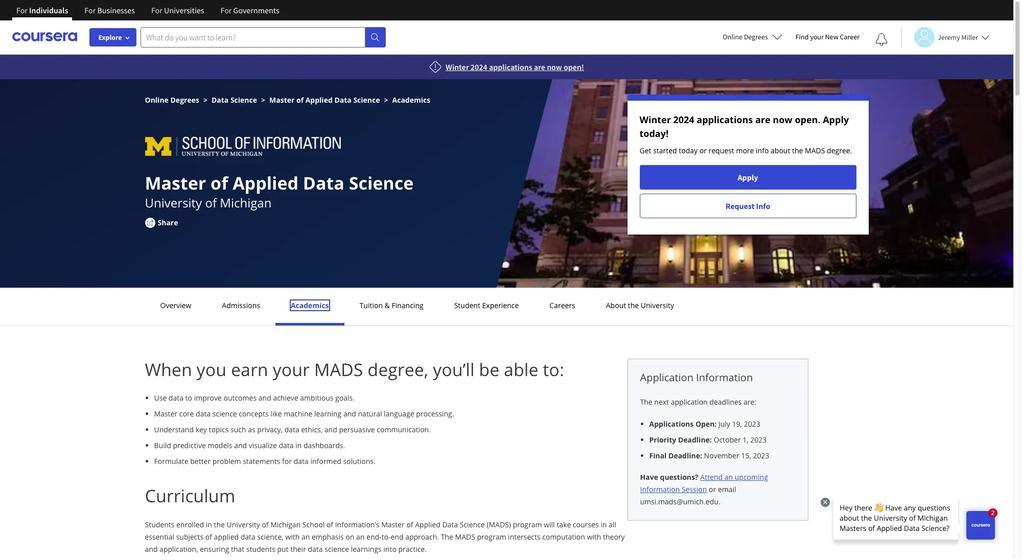 Task type: vqa. For each thing, say whether or not it's contained in the screenshot.
Catalog link
no



Task type: locate. For each thing, give the bounding box(es) containing it.
science inside list item
[[212, 409, 237, 419]]

2 horizontal spatial university
[[641, 300, 674, 310]]

2 vertical spatial mads
[[455, 532, 475, 542]]

master inside master of applied data science university of michigan
[[145, 171, 206, 195]]

an
[[725, 472, 733, 482], [301, 532, 310, 542], [356, 532, 365, 542]]

in inside the build predictive models and visualize data in dashboards. list item
[[295, 441, 302, 450]]

19,
[[732, 419, 742, 429]]

core
[[179, 409, 194, 419]]

2 vertical spatial applied
[[415, 520, 440, 529]]

achieve
[[273, 393, 298, 403]]

science
[[212, 409, 237, 419], [325, 544, 349, 554]]

0 horizontal spatial in
[[206, 520, 212, 529]]

degrees for online degrees > data science > master of applied data science > academics
[[170, 95, 199, 105]]

application information
[[640, 371, 753, 384]]

have questions?
[[640, 472, 698, 482]]

1 horizontal spatial with
[[587, 532, 601, 542]]

1 vertical spatial program
[[477, 532, 506, 542]]

as
[[248, 425, 255, 434]]

are up info
[[755, 113, 770, 126]]

priority
[[649, 435, 676, 445]]

your up achieve
[[273, 358, 310, 381]]

2 for from the left
[[84, 5, 96, 15]]

science inside master of applied data science university of michigan
[[349, 171, 414, 195]]

1 > from the left
[[203, 95, 207, 105]]

0 horizontal spatial academics
[[291, 300, 329, 310]]

you
[[197, 358, 226, 381]]

0 vertical spatial winter
[[446, 62, 469, 72]]

computation
[[542, 532, 585, 542]]

processing.
[[416, 409, 454, 419]]

with down the courses
[[587, 532, 601, 542]]

more
[[736, 146, 754, 155]]

2024 for winter 2024 applications are now open. apply today!
[[673, 113, 694, 126]]

0 horizontal spatial program
[[477, 532, 506, 542]]

michigan inside master of applied data science university of michigan
[[220, 194, 272, 211]]

list item
[[649, 419, 795, 429], [649, 434, 795, 445], [649, 450, 795, 461]]

or
[[699, 146, 707, 155], [709, 484, 716, 494]]

data inside master of applied data science university of michigan
[[303, 171, 344, 195]]

your
[[810, 32, 824, 41], [273, 358, 310, 381]]

0 horizontal spatial information
[[640, 484, 680, 494]]

2023 right 19,
[[744, 419, 760, 429]]

2023 for applications open: july 19, 2023
[[744, 419, 760, 429]]

0 vertical spatial are
[[534, 62, 545, 72]]

approach.
[[405, 532, 439, 542]]

1 horizontal spatial applications
[[697, 113, 753, 126]]

1 vertical spatial 2023
[[750, 435, 767, 445]]

degrees inside dropdown button
[[744, 32, 768, 41]]

3 for from the left
[[151, 5, 162, 15]]

use data to improve outcomes and achieve ambitious goals.
[[154, 393, 355, 403]]

1 vertical spatial michigan
[[270, 520, 301, 529]]

online degrees > data science > master of applied data science > academics
[[145, 95, 430, 105]]

master of applied data science link
[[269, 95, 380, 105]]

0 horizontal spatial apply
[[738, 172, 758, 182]]

degrees
[[744, 32, 768, 41], [170, 95, 199, 105]]

or down attend
[[709, 484, 716, 494]]

master core data science concepts like machine learning and natural language processing. list item
[[154, 408, 627, 419]]

goals.
[[335, 393, 355, 403]]

for universities
[[151, 5, 204, 15]]

list item up the october
[[649, 419, 795, 429]]

on
[[346, 532, 354, 542]]

0 horizontal spatial the
[[441, 532, 453, 542]]

winter for winter 2024 applications are now open!
[[446, 62, 469, 72]]

degrees left find
[[744, 32, 768, 41]]

university up 'applied'
[[227, 520, 260, 529]]

1 horizontal spatial academics
[[392, 95, 430, 105]]

apply inside button
[[738, 172, 758, 182]]

your right find
[[810, 32, 824, 41]]

1 vertical spatial list item
[[649, 434, 795, 445]]

list item up november
[[649, 434, 795, 445]]

information up deadlines
[[696, 371, 753, 384]]

1 list item from the top
[[649, 419, 795, 429]]

privacy,
[[257, 425, 283, 434]]

university up share button
[[145, 194, 202, 211]]

list item containing priority deadline:
[[649, 434, 795, 445]]

applications for open!
[[489, 62, 532, 72]]

0 vertical spatial online
[[723, 32, 743, 41]]

deadline: for final deadline:
[[668, 451, 702, 460]]

0 horizontal spatial now
[[547, 62, 562, 72]]

data down machine
[[285, 425, 299, 434]]

1 horizontal spatial your
[[810, 32, 824, 41]]

master up share button
[[145, 171, 206, 195]]

2023 right 15,
[[753, 451, 769, 460]]

mads up goals.
[[314, 358, 363, 381]]

2023 for final deadline: november 15, 2023
[[753, 451, 769, 460]]

use data to improve outcomes and achieve ambitious goals. list item
[[154, 392, 627, 403]]

apply right "open."
[[823, 113, 849, 126]]

1 vertical spatial your
[[273, 358, 310, 381]]

application
[[671, 397, 708, 407]]

0 horizontal spatial university
[[145, 194, 202, 211]]

predictive
[[173, 441, 206, 450]]

0 vertical spatial the
[[640, 397, 652, 407]]

master up end
[[381, 520, 405, 529]]

1 horizontal spatial apply
[[823, 113, 849, 126]]

machine
[[284, 409, 312, 419]]

apply inside winter 2024 applications are now open. apply today!
[[823, 113, 849, 126]]

now for open!
[[547, 62, 562, 72]]

program
[[513, 520, 542, 529], [477, 532, 506, 542]]

now inside winter 2024 applications are now open. apply today!
[[773, 113, 792, 126]]

1 vertical spatial mads
[[314, 358, 363, 381]]

2 horizontal spatial the
[[792, 146, 803, 155]]

online degrees link
[[145, 95, 199, 105]]

program down (mads)
[[477, 532, 506, 542]]

2 vertical spatial the
[[214, 520, 225, 529]]

science down emphasis
[[325, 544, 349, 554]]

2 horizontal spatial >
[[384, 95, 388, 105]]

2 horizontal spatial applied
[[415, 520, 440, 529]]

What do you want to learn? text field
[[141, 27, 365, 47]]

put
[[277, 544, 289, 554]]

1 vertical spatial applications
[[697, 113, 753, 126]]

0 vertical spatial degrees
[[744, 32, 768, 41]]

2023
[[744, 419, 760, 429], [750, 435, 767, 445], [753, 451, 769, 460]]

earn
[[231, 358, 268, 381]]

1 vertical spatial online
[[145, 95, 169, 105]]

are left open!
[[534, 62, 545, 72]]

academics link
[[288, 300, 332, 310]]

are
[[534, 62, 545, 72], [755, 113, 770, 126]]

october
[[714, 435, 741, 445]]

0 horizontal spatial applications
[[489, 62, 532, 72]]

1 vertical spatial or
[[709, 484, 716, 494]]

1 vertical spatial winter
[[640, 113, 671, 126]]

1 horizontal spatial 2024
[[673, 113, 694, 126]]

1 horizontal spatial are
[[755, 113, 770, 126]]

1 vertical spatial the
[[441, 532, 453, 542]]

0 vertical spatial 2023
[[744, 419, 760, 429]]

master down use
[[154, 409, 177, 419]]

2 horizontal spatial an
[[725, 472, 733, 482]]

to-
[[382, 532, 391, 542]]

and down goals.
[[343, 409, 356, 419]]

about the university link
[[603, 300, 677, 310]]

master core data science concepts like machine learning and natural language processing.
[[154, 409, 454, 419]]

overview link
[[157, 300, 194, 310]]

0 horizontal spatial 2024
[[471, 62, 487, 72]]

the right approach.
[[441, 532, 453, 542]]

1 vertical spatial now
[[773, 113, 792, 126]]

and down "essential" at the bottom left of the page
[[145, 544, 158, 554]]

admissions link
[[219, 300, 263, 310]]

&
[[385, 300, 390, 310]]

1 vertical spatial degrees
[[170, 95, 199, 105]]

data up the that at the bottom
[[241, 532, 255, 542]]

1 horizontal spatial or
[[709, 484, 716, 494]]

data right the their
[[308, 544, 323, 554]]

attend an upcoming information session link
[[640, 472, 768, 494]]

the next application deadlines are:
[[640, 397, 756, 407]]

mads left degree.
[[805, 146, 825, 155]]

list
[[149, 392, 627, 467], [644, 419, 795, 461]]

financing
[[392, 300, 424, 310]]

2 vertical spatial list item
[[649, 450, 795, 461]]

2 list item from the top
[[649, 434, 795, 445]]

1 vertical spatial science
[[325, 544, 349, 554]]

end
[[391, 532, 403, 542]]

0 horizontal spatial the
[[214, 520, 225, 529]]

and up concepts
[[258, 393, 271, 403]]

deadline: up "questions?"
[[668, 451, 702, 460]]

the
[[792, 146, 803, 155], [628, 300, 639, 310], [214, 520, 225, 529]]

1 vertical spatial information
[[640, 484, 680, 494]]

0 horizontal spatial winter
[[446, 62, 469, 72]]

data
[[169, 393, 183, 403], [196, 409, 211, 419], [285, 425, 299, 434], [279, 441, 294, 450], [294, 456, 309, 466], [241, 532, 255, 542], [308, 544, 323, 554]]

an right on
[[356, 532, 365, 542]]

master inside students enrolled in the university of michigan school of information's master of applied data science (mads) program will take courses in all essential subjects of applied data science, with an emphasis on an end-to-end approach. the mads program intersects computation with theory and application, ensuring that students put their data science learnings into practice.
[[381, 520, 405, 529]]

1 for from the left
[[16, 5, 28, 15]]

with up the their
[[285, 532, 300, 542]]

in right enrolled
[[206, 520, 212, 529]]

2 vertical spatial 2023
[[753, 451, 769, 460]]

deadline: down applications open: july 19, 2023
[[678, 435, 712, 445]]

list item containing final deadline:
[[649, 450, 795, 461]]

and down learning
[[324, 425, 337, 434]]

online for online degrees
[[723, 32, 743, 41]]

you'll
[[433, 358, 475, 381]]

3 list item from the top
[[649, 450, 795, 461]]

1 horizontal spatial information
[[696, 371, 753, 384]]

online
[[723, 32, 743, 41], [145, 95, 169, 105]]

for
[[282, 456, 292, 466]]

0 horizontal spatial list
[[149, 392, 627, 467]]

apply button
[[640, 165, 856, 190]]

an up the their
[[301, 532, 310, 542]]

online inside dropdown button
[[723, 32, 743, 41]]

0 horizontal spatial an
[[301, 532, 310, 542]]

0 vertical spatial 2024
[[471, 62, 487, 72]]

information
[[696, 371, 753, 384], [640, 484, 680, 494]]

learning
[[314, 409, 342, 419]]

mads right approach.
[[455, 532, 475, 542]]

2024 inside winter 2024 applications are now open. apply today!
[[673, 113, 694, 126]]

courses
[[573, 520, 599, 529]]

0 vertical spatial university
[[145, 194, 202, 211]]

degrees left data science link
[[170, 95, 199, 105]]

2 horizontal spatial mads
[[805, 146, 825, 155]]

get started today or request more info about the mads degree.
[[640, 146, 852, 155]]

the left next
[[640, 397, 652, 407]]

0 horizontal spatial applied
[[233, 171, 298, 195]]

master of applied data science university of michigan
[[145, 171, 414, 211]]

1 vertical spatial university
[[641, 300, 674, 310]]

0 horizontal spatial your
[[273, 358, 310, 381]]

2023 for priority deadline: october 1, 2023
[[750, 435, 767, 445]]

university right about
[[641, 300, 674, 310]]

online for online degrees > data science > master of applied data science > academics
[[145, 95, 169, 105]]

0 vertical spatial michigan
[[220, 194, 272, 211]]

information down have questions?
[[640, 484, 680, 494]]

next
[[654, 397, 669, 407]]

applied inside students enrolled in the university of michigan school of information's master of applied data science (mads) program will take courses in all essential subjects of applied data science, with an emphasis on an end-to-end approach. the mads program intersects computation with theory and application, ensuring that students put their data science learnings into practice.
[[415, 520, 440, 529]]

1 horizontal spatial degrees
[[744, 32, 768, 41]]

1 horizontal spatial science
[[325, 544, 349, 554]]

in left all
[[601, 520, 607, 529]]

formulate better problem statements for data informed solutions.
[[154, 456, 375, 466]]

1 horizontal spatial program
[[513, 520, 542, 529]]

1 vertical spatial the
[[628, 300, 639, 310]]

language
[[384, 409, 414, 419]]

None search field
[[141, 27, 386, 47]]

are for open!
[[534, 62, 545, 72]]

an inside attend an upcoming information session
[[725, 472, 733, 482]]

2024 for winter 2024 applications are now open!
[[471, 62, 487, 72]]

1 vertical spatial are
[[755, 113, 770, 126]]

1 horizontal spatial online
[[723, 32, 743, 41]]

an up email
[[725, 472, 733, 482]]

open.
[[795, 113, 821, 126]]

about
[[606, 300, 626, 310]]

0 horizontal spatial degrees
[[170, 95, 199, 105]]

or right today at right top
[[699, 146, 707, 155]]

for left individuals
[[16, 5, 28, 15]]

0 vertical spatial list item
[[649, 419, 795, 429]]

0 horizontal spatial mads
[[314, 358, 363, 381]]

topics
[[209, 425, 229, 434]]

problem
[[212, 456, 241, 466]]

applications inside winter 2024 applications are now open. apply today!
[[697, 113, 753, 126]]

for left businesses
[[84, 5, 96, 15]]

are inside winter 2024 applications are now open. apply today!
[[755, 113, 770, 126]]

mads inside students enrolled in the university of michigan school of information's master of applied data science (mads) program will take courses in all essential subjects of applied data science, with an emphasis on an end-to-end approach. the mads program intersects computation with theory and application, ensuring that students put their data science learnings into practice.
[[455, 532, 475, 542]]

1 horizontal spatial >
[[261, 95, 265, 105]]

1 vertical spatial 2024
[[673, 113, 694, 126]]

use
[[154, 393, 167, 403]]

find your new career link
[[790, 31, 865, 43]]

0 vertical spatial now
[[547, 62, 562, 72]]

for left governments
[[221, 5, 232, 15]]

1 vertical spatial apply
[[738, 172, 758, 182]]

businesses
[[97, 5, 135, 15]]

winter 2024 applications are now open! link
[[446, 62, 584, 72]]

0 horizontal spatial science
[[212, 409, 237, 419]]

request info button
[[640, 194, 856, 218]]

1 vertical spatial applied
[[233, 171, 298, 195]]

for left universities
[[151, 5, 162, 15]]

list item down the october
[[649, 450, 795, 461]]

outcomes
[[224, 393, 257, 403]]

have
[[640, 472, 658, 482]]

4 for from the left
[[221, 5, 232, 15]]

now for open.
[[773, 113, 792, 126]]

winter inside winter 2024 applications are now open. apply today!
[[640, 113, 671, 126]]

1 horizontal spatial university
[[227, 520, 260, 529]]

0 vertical spatial science
[[212, 409, 237, 419]]

1 horizontal spatial mads
[[455, 532, 475, 542]]

program up intersects
[[513, 520, 542, 529]]

information inside attend an upcoming information session
[[640, 484, 680, 494]]

open:
[[695, 419, 717, 429]]

into
[[383, 544, 396, 554]]

2023 right 1, on the bottom right of page
[[750, 435, 767, 445]]

0 horizontal spatial with
[[285, 532, 300, 542]]

1 vertical spatial academics
[[291, 300, 329, 310]]

essential
[[145, 532, 174, 542]]

0 horizontal spatial are
[[534, 62, 545, 72]]

0 vertical spatial apply
[[823, 113, 849, 126]]

2 vertical spatial university
[[227, 520, 260, 529]]

0 vertical spatial applied
[[305, 95, 333, 105]]

science up topics
[[212, 409, 237, 419]]

now left open!
[[547, 62, 562, 72]]

1 horizontal spatial in
[[295, 441, 302, 450]]

ethics,
[[301, 425, 323, 434]]

better
[[190, 456, 211, 466]]

0 horizontal spatial online
[[145, 95, 169, 105]]

1 vertical spatial deadline:
[[668, 451, 702, 460]]

0 horizontal spatial >
[[203, 95, 207, 105]]

data up key
[[196, 409, 211, 419]]

1 horizontal spatial winter
[[640, 113, 671, 126]]

now left "open."
[[773, 113, 792, 126]]

improve
[[194, 393, 222, 403]]

in down understand key topics such as privacy, data ethics, and persuasive communication.
[[295, 441, 302, 450]]

apply
[[823, 113, 849, 126], [738, 172, 758, 182]]

apply down get started today or request more info about the mads degree.
[[738, 172, 758, 182]]

like
[[271, 409, 282, 419]]



Task type: describe. For each thing, give the bounding box(es) containing it.
admissions
[[222, 300, 260, 310]]

and down such
[[234, 441, 247, 450]]

models
[[208, 441, 232, 450]]

university of michigan image
[[145, 131, 348, 156]]

0 vertical spatial information
[[696, 371, 753, 384]]

university inside students enrolled in the university of michigan school of information's master of applied data science (mads) program will take courses in all essential subjects of applied data science, with an emphasis on an end-to-end approach. the mads program intersects computation with theory and application, ensuring that students put their data science learnings into practice.
[[227, 520, 260, 529]]

1 horizontal spatial the
[[640, 397, 652, 407]]

for businesses
[[84, 5, 135, 15]]

applications for open.
[[697, 113, 753, 126]]

solutions.
[[343, 456, 375, 466]]

their
[[290, 544, 306, 554]]

when
[[145, 358, 192, 381]]

michigan inside students enrolled in the university of michigan school of information's master of applied data science (mads) program will take courses in all essential subjects of applied data science, with an emphasis on an end-to-end approach. the mads program intersects computation with theory and application, ensuring that students put their data science learnings into practice.
[[270, 520, 301, 529]]

attend an upcoming information session
[[640, 472, 768, 494]]

november
[[704, 451, 739, 460]]

data left to in the left bottom of the page
[[169, 393, 183, 403]]

statements
[[243, 456, 280, 466]]

get
[[640, 146, 651, 155]]

upcoming
[[735, 472, 768, 482]]

for for governments
[[221, 5, 232, 15]]

careers
[[550, 300, 575, 310]]

deadline: for priority deadline:
[[678, 435, 712, 445]]

today!
[[640, 127, 669, 140]]

list item containing applications open:
[[649, 419, 795, 429]]

show notifications image
[[875, 33, 888, 45]]

final deadline: november 15, 2023
[[649, 451, 769, 460]]

0 vertical spatial your
[[810, 32, 824, 41]]

concepts
[[239, 409, 269, 419]]

to
[[185, 393, 192, 403]]

for for universities
[[151, 5, 162, 15]]

are:
[[744, 397, 756, 407]]

1 horizontal spatial an
[[356, 532, 365, 542]]

share
[[158, 218, 178, 227]]

data up for
[[279, 441, 294, 450]]

theory
[[603, 532, 625, 542]]

science inside students enrolled in the university of michigan school of information's master of applied data science (mads) program will take courses in all essential subjects of applied data science, with an emphasis on an end-to-end approach. the mads program intersects computation with theory and application, ensuring that students put their data science learnings into practice.
[[325, 544, 349, 554]]

dashboards.
[[304, 441, 345, 450]]

deadlines
[[710, 397, 742, 407]]

info
[[756, 201, 770, 211]]

for for individuals
[[16, 5, 28, 15]]

data right for
[[294, 456, 309, 466]]

miller
[[961, 32, 978, 42]]

and inside students enrolled in the university of michigan school of information's master of applied data science (mads) program will take courses in all essential subjects of applied data science, with an emphasis on an end-to-end approach. the mads program intersects computation with theory and application, ensuring that students put their data science learnings into practice.
[[145, 544, 158, 554]]

questions?
[[660, 472, 698, 482]]

2 with from the left
[[587, 532, 601, 542]]

find your new career
[[796, 32, 860, 41]]

for governments
[[221, 5, 279, 15]]

such
[[231, 425, 246, 434]]

2 > from the left
[[261, 95, 265, 105]]

winter for winter 2024 applications are now open. apply today!
[[640, 113, 671, 126]]

request info
[[726, 201, 770, 211]]

explore
[[98, 33, 122, 42]]

list containing use data to improve outcomes and achieve ambitious goals.
[[149, 392, 627, 467]]

understand
[[154, 425, 194, 434]]

jeremy
[[938, 32, 960, 42]]

able
[[504, 358, 538, 381]]

university inside master of applied data science university of michigan
[[145, 194, 202, 211]]

master inside list item
[[154, 409, 177, 419]]

school
[[302, 520, 325, 529]]

banner navigation
[[8, 0, 288, 28]]

governments
[[233, 5, 279, 15]]

priority deadline: october 1, 2023
[[649, 435, 767, 445]]

0 vertical spatial program
[[513, 520, 542, 529]]

0 vertical spatial or
[[699, 146, 707, 155]]

students
[[145, 520, 174, 529]]

applied inside master of applied data science university of michigan
[[233, 171, 298, 195]]

science,
[[257, 532, 283, 542]]

list containing applications open:
[[644, 419, 795, 461]]

final
[[649, 451, 667, 460]]

or email umsi.mads@umich.edu.
[[640, 484, 736, 506]]

build predictive models and visualize data in dashboards. list item
[[154, 440, 627, 451]]

ambitious
[[300, 393, 333, 403]]

are for open.
[[755, 113, 770, 126]]

find
[[796, 32, 809, 41]]

formulate better problem statements for data informed solutions. list item
[[154, 456, 627, 467]]

0 vertical spatial academics
[[392, 95, 430, 105]]

that
[[231, 544, 244, 554]]

jeremy miller
[[938, 32, 978, 42]]

1 horizontal spatial the
[[628, 300, 639, 310]]

careers link
[[546, 300, 578, 310]]

open!
[[564, 62, 584, 72]]

(mads)
[[487, 520, 511, 529]]

0 vertical spatial mads
[[805, 146, 825, 155]]

request
[[709, 146, 734, 155]]

tuition & financing link
[[356, 300, 427, 310]]

share button
[[145, 217, 193, 228]]

master right data science link
[[269, 95, 295, 105]]

the inside students enrolled in the university of michigan school of information's master of applied data science (mads) program will take courses in all essential subjects of applied data science, with an emphasis on an end-to-end approach. the mads program intersects computation with theory and application, ensuring that students put their data science learnings into practice.
[[441, 532, 453, 542]]

0 vertical spatial the
[[792, 146, 803, 155]]

information's
[[335, 520, 379, 529]]

winter 2024 applications are now open. apply today!
[[640, 113, 849, 140]]

key
[[196, 425, 207, 434]]

persuasive
[[339, 425, 375, 434]]

practice.
[[398, 544, 427, 554]]

degrees for online degrees
[[744, 32, 768, 41]]

about the university
[[606, 300, 674, 310]]

universities
[[164, 5, 204, 15]]

online degrees button
[[715, 26, 790, 48]]

applications
[[649, 419, 694, 429]]

3 > from the left
[[384, 95, 388, 105]]

individuals
[[29, 5, 68, 15]]

enrolled
[[176, 520, 204, 529]]

coursera image
[[12, 29, 77, 45]]

science inside students enrolled in the university of michigan school of information's master of applied data science (mads) program will take courses in all essential subjects of applied data science, with an emphasis on an end-to-end approach. the mads program intersects computation with theory and application, ensuring that students put their data science learnings into practice.
[[460, 520, 485, 529]]

tuition & financing
[[360, 300, 424, 310]]

the inside students enrolled in the university of michigan school of information's master of applied data science (mads) program will take courses in all essential subjects of applied data science, with an emphasis on an end-to-end approach. the mads program intersects computation with theory and application, ensuring that students put their data science learnings into practice.
[[214, 520, 225, 529]]

2 horizontal spatial in
[[601, 520, 607, 529]]

explore button
[[89, 28, 136, 47]]

winter 2024 applications are now open!
[[446, 62, 584, 72]]

all
[[609, 520, 616, 529]]

1 with from the left
[[285, 532, 300, 542]]

emphasis
[[312, 532, 344, 542]]

degree.
[[827, 146, 852, 155]]

career
[[840, 32, 860, 41]]

data inside students enrolled in the university of michigan school of information's master of applied data science (mads) program will take courses in all essential subjects of applied data science, with an emphasis on an end-to-end approach. the mads program intersects computation with theory and application, ensuring that students put their data science learnings into practice.
[[442, 520, 458, 529]]

informed
[[310, 456, 341, 466]]

or inside or email umsi.mads@umich.edu.
[[709, 484, 716, 494]]

understand key topics such as privacy, data ethics, and persuasive communication. list item
[[154, 424, 627, 435]]

build predictive models and visualize data in dashboards.
[[154, 441, 345, 450]]

1 horizontal spatial applied
[[305, 95, 333, 105]]

understand key topics such as privacy, data ethics, and persuasive communication.
[[154, 425, 431, 434]]

ensuring
[[200, 544, 229, 554]]

experience
[[482, 300, 519, 310]]

visualize
[[249, 441, 277, 450]]

take
[[557, 520, 571, 529]]

for for businesses
[[84, 5, 96, 15]]

to:
[[543, 358, 564, 381]]



